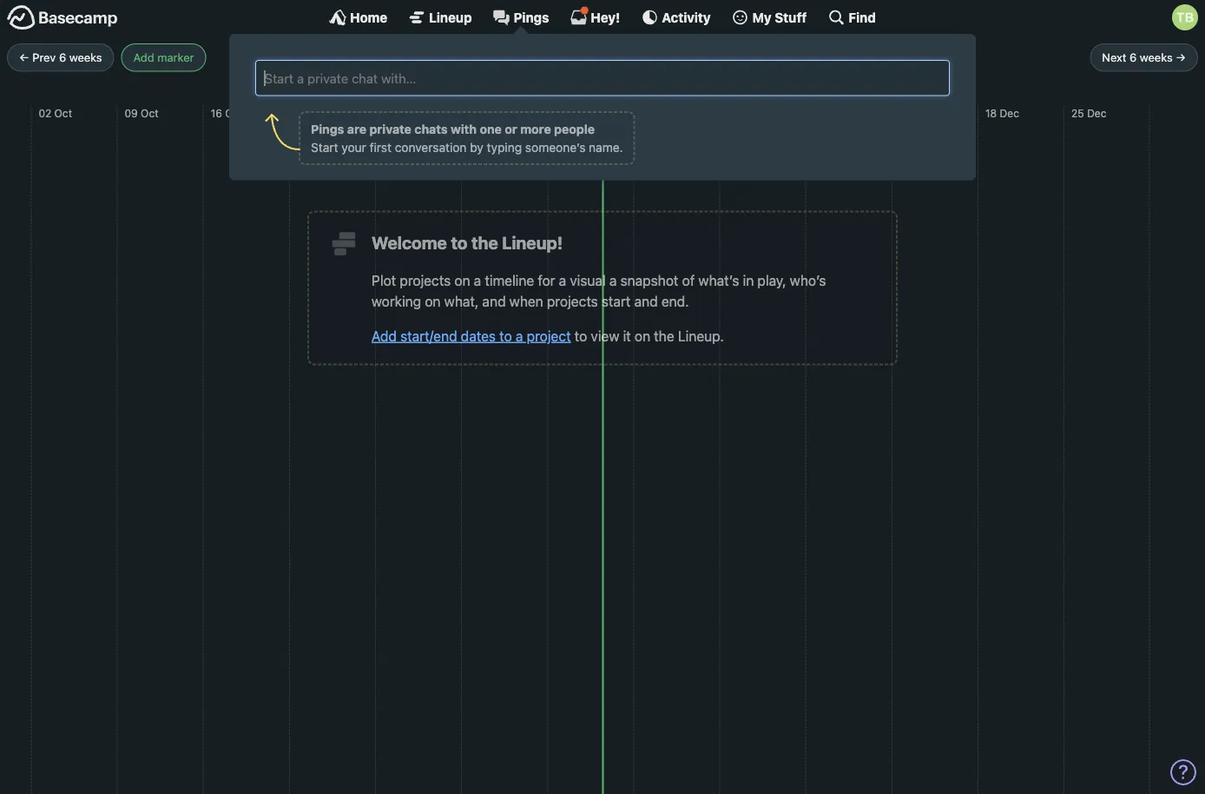 Task type: vqa. For each thing, say whether or not it's contained in the screenshot.
Cheryl Walters image inside Cheryl W. boosted the chat with '🙏' element
no



Task type: locate. For each thing, give the bounding box(es) containing it.
1 6 from the left
[[59, 51, 66, 64]]

my
[[753, 10, 772, 25]]

0 vertical spatial on
[[455, 272, 471, 288]]

home link
[[329, 9, 388, 26]]

0 horizontal spatial weeks
[[69, 51, 102, 64]]

plot
[[372, 272, 396, 288]]

lineup link
[[409, 9, 472, 26]]

projects down visual
[[547, 293, 598, 309]]

1 dec from the left
[[1001, 107, 1020, 119]]

to left view
[[575, 328, 588, 344]]

and down timeline
[[483, 293, 506, 309]]

to right dates
[[500, 328, 512, 344]]

to right 'welcome'
[[451, 232, 468, 253]]

1 vertical spatial pings
[[311, 122, 344, 136]]

for
[[538, 272, 556, 288]]

1 vertical spatial the
[[654, 328, 675, 344]]

on right it
[[635, 328, 651, 344]]

23
[[297, 107, 310, 119]]

4 oct from the left
[[313, 107, 331, 119]]

6 right next
[[1130, 51, 1138, 64]]

1 vertical spatial add
[[372, 328, 397, 344]]

today
[[548, 49, 589, 66]]

with
[[451, 122, 477, 136]]

play,
[[758, 272, 787, 288]]

02
[[39, 107, 51, 119]]

6 right prev on the left top of page
[[59, 51, 66, 64]]

1 horizontal spatial add
[[372, 328, 397, 344]]

and down snapshot
[[635, 293, 658, 309]]

1 oct from the left
[[54, 107, 72, 119]]

on left what,
[[425, 293, 441, 309]]

0 horizontal spatial nov
[[485, 107, 505, 119]]

20 nov
[[642, 107, 677, 119]]

a
[[474, 272, 482, 288], [559, 272, 567, 288], [610, 272, 617, 288], [516, 328, 523, 344]]

pings for pings are private chats with one or more people start your first conversation by typing someone's name.
[[311, 122, 344, 136]]

nov
[[485, 107, 505, 119], [570, 107, 589, 119], [657, 107, 677, 119]]

0 horizontal spatial pings
[[311, 122, 344, 136]]

1 horizontal spatial pings
[[514, 10, 549, 25]]

conversation
[[395, 140, 467, 154]]

projects
[[400, 272, 451, 288], [547, 293, 598, 309]]

stuff
[[775, 10, 807, 25]]

add for add start/end dates to a project to view it on the lineup.
[[372, 328, 397, 344]]

oct for 02 oct
[[54, 107, 72, 119]]

0 vertical spatial add
[[133, 51, 154, 64]]

nov for 13 nov
[[570, 107, 589, 119]]

first
[[370, 140, 392, 154]]

nov up one
[[485, 107, 505, 119]]

projects up working
[[400, 272, 451, 288]]

25 dec
[[1072, 107, 1107, 119]]

find
[[849, 10, 877, 25]]

2 vertical spatial on
[[635, 328, 651, 344]]

13
[[555, 107, 567, 119]]

of
[[683, 272, 695, 288]]

are
[[347, 122, 367, 136]]

pings up today
[[514, 10, 549, 25]]

2 horizontal spatial to
[[575, 328, 588, 344]]

2 horizontal spatial nov
[[657, 107, 677, 119]]

1 horizontal spatial nov
[[570, 107, 589, 119]]

your
[[342, 140, 366, 154]]

the
[[472, 232, 499, 253], [654, 328, 675, 344]]

1 horizontal spatial to
[[500, 328, 512, 344]]

my stuff
[[753, 10, 807, 25]]

dec
[[1001, 107, 1020, 119], [1088, 107, 1107, 119]]

what's
[[699, 272, 740, 288]]

a up what,
[[474, 272, 482, 288]]

what,
[[445, 293, 479, 309]]

weeks left →
[[1141, 51, 1174, 64]]

1 horizontal spatial dec
[[1088, 107, 1107, 119]]

0 horizontal spatial 6
[[59, 51, 66, 64]]

main element
[[0, 0, 1206, 180]]

0 horizontal spatial add
[[133, 51, 154, 64]]

a left project
[[516, 328, 523, 344]]

0 horizontal spatial dec
[[1001, 107, 1020, 119]]

by
[[470, 140, 484, 154]]

1 nov from the left
[[485, 107, 505, 119]]

nov up people
[[570, 107, 589, 119]]

6
[[59, 51, 66, 64], [1130, 51, 1138, 64]]

one
[[480, 122, 502, 136]]

pings up start
[[311, 122, 344, 136]]

prev
[[32, 51, 56, 64]]

pings inside the pings are private chats with one or more people start your first conversation by typing someone's name.
[[311, 122, 344, 136]]

30
[[383, 107, 396, 119]]

name.
[[589, 140, 624, 154]]

oct right 30
[[399, 107, 417, 119]]

people
[[554, 122, 595, 136]]

0 horizontal spatial to
[[451, 232, 468, 253]]

in
[[743, 272, 754, 288]]

lineup!
[[502, 232, 563, 253]]

or
[[505, 122, 518, 136]]

1 horizontal spatial projects
[[547, 293, 598, 309]]

oct
[[54, 107, 72, 119], [141, 107, 159, 119], [225, 107, 243, 119], [313, 107, 331, 119], [399, 107, 417, 119]]

to
[[451, 232, 468, 253], [500, 328, 512, 344], [575, 328, 588, 344]]

start
[[602, 293, 631, 309]]

dec right 18
[[1001, 107, 1020, 119]]

3 oct from the left
[[225, 107, 243, 119]]

add inside 'link'
[[133, 51, 154, 64]]

the down end.
[[654, 328, 675, 344]]

weeks right prev on the left top of page
[[69, 51, 102, 64]]

oct right 02 at the left top of the page
[[54, 107, 72, 119]]

oct for 09 oct
[[141, 107, 159, 119]]

2 oct from the left
[[141, 107, 159, 119]]

start/end
[[401, 328, 458, 344]]

and
[[483, 293, 506, 309], [635, 293, 658, 309]]

more
[[521, 122, 551, 136]]

oct right 09
[[141, 107, 159, 119]]

1 weeks from the left
[[69, 51, 102, 64]]

the up timeline
[[472, 232, 499, 253]]

5 oct from the left
[[399, 107, 417, 119]]

add start/end dates to a project link
[[372, 328, 571, 344]]

a right for
[[559, 272, 567, 288]]

06 nov
[[469, 107, 505, 119]]

oct right 23
[[313, 107, 331, 119]]

nov for 20 nov
[[657, 107, 677, 119]]

1 vertical spatial on
[[425, 293, 441, 309]]

0 vertical spatial projects
[[400, 272, 451, 288]]

on
[[455, 272, 471, 288], [425, 293, 441, 309], [635, 328, 651, 344]]

dec right 25 at right top
[[1088, 107, 1107, 119]]

project
[[527, 328, 571, 344]]

2 horizontal spatial on
[[635, 328, 651, 344]]

1 vertical spatial projects
[[547, 293, 598, 309]]

someone's
[[526, 140, 586, 154]]

2 and from the left
[[635, 293, 658, 309]]

20
[[642, 107, 654, 119]]

23 oct
[[297, 107, 331, 119]]

nov right 20
[[657, 107, 677, 119]]

add left marker
[[133, 51, 154, 64]]

1 horizontal spatial and
[[635, 293, 658, 309]]

end.
[[662, 293, 690, 309]]

→
[[1177, 51, 1187, 64]]

weeks
[[69, 51, 102, 64], [1141, 51, 1174, 64]]

oct right 16 in the left of the page
[[225, 107, 243, 119]]

add start/end dates to a project to view it on the lineup.
[[372, 328, 725, 344]]

2 dec from the left
[[1088, 107, 1107, 119]]

add for add marker
[[133, 51, 154, 64]]

hey!
[[591, 10, 621, 25]]

pings button
[[493, 9, 549, 26]]

0 horizontal spatial projects
[[400, 272, 451, 288]]

add marker link
[[121, 43, 206, 72]]

snapshot
[[621, 272, 679, 288]]

0 vertical spatial pings
[[514, 10, 549, 25]]

0 horizontal spatial and
[[483, 293, 506, 309]]

switch accounts image
[[7, 4, 118, 31]]

add
[[133, 51, 154, 64], [372, 328, 397, 344]]

1 horizontal spatial 6
[[1130, 51, 1138, 64]]

oct for 16 oct
[[225, 107, 243, 119]]

chats
[[415, 122, 448, 136]]

find button
[[828, 9, 877, 26]]

timeline
[[485, 272, 535, 288]]

2 nov from the left
[[570, 107, 589, 119]]

a up 'start'
[[610, 272, 617, 288]]

on up what,
[[455, 272, 471, 288]]

0 vertical spatial the
[[472, 232, 499, 253]]

home
[[350, 10, 388, 25]]

pings are private chats with one or more people start your first conversation by typing someone's name.
[[311, 122, 624, 154]]

pings inside dropdown button
[[514, 10, 549, 25]]

1 horizontal spatial weeks
[[1141, 51, 1174, 64]]

3 nov from the left
[[657, 107, 677, 119]]

add down working
[[372, 328, 397, 344]]



Task type: describe. For each thing, give the bounding box(es) containing it.
06
[[469, 107, 482, 119]]

pings for pings
[[514, 10, 549, 25]]

welcome to the lineup!
[[372, 232, 563, 253]]

start
[[311, 140, 338, 154]]

lineup.
[[678, 328, 725, 344]]

next 6 weeks →
[[1103, 51, 1187, 64]]

lineup
[[429, 10, 472, 25]]

13 nov
[[555, 107, 589, 119]]

nov for 06 nov
[[485, 107, 505, 119]]

09 oct
[[125, 107, 159, 119]]

working
[[372, 293, 422, 309]]

activity
[[662, 10, 711, 25]]

when
[[510, 293, 544, 309]]

Start a private chat with… text field
[[263, 67, 943, 89]]

my stuff button
[[732, 9, 807, 26]]

dec for 25 dec
[[1088, 107, 1107, 119]]

←
[[19, 51, 29, 64]]

02 oct
[[39, 107, 72, 119]]

0 horizontal spatial the
[[472, 232, 499, 253]]

2 weeks from the left
[[1141, 51, 1174, 64]]

typing
[[487, 140, 522, 154]]

tim burton image
[[1173, 4, 1199, 30]]

oct for 23 oct
[[313, 107, 331, 119]]

marker
[[158, 51, 194, 64]]

dates
[[461, 328, 496, 344]]

30 oct
[[383, 107, 417, 119]]

activity link
[[641, 9, 711, 26]]

16 oct
[[211, 107, 243, 119]]

2 6 from the left
[[1130, 51, 1138, 64]]

oct for 30 oct
[[399, 107, 417, 119]]

welcome
[[372, 232, 447, 253]]

who's
[[790, 272, 827, 288]]

← prev 6 weeks
[[19, 51, 102, 64]]

visual
[[570, 272, 606, 288]]

add marker
[[133, 51, 194, 64]]

next
[[1103, 51, 1127, 64]]

16
[[211, 107, 222, 119]]

plot projects on a timeline for a visual a snapshot of what's in play, who's working on what, and when projects start and end.
[[372, 272, 827, 309]]

view
[[591, 328, 620, 344]]

dec for 18 dec
[[1001, 107, 1020, 119]]

1 horizontal spatial the
[[654, 328, 675, 344]]

18
[[986, 107, 998, 119]]

private
[[370, 122, 412, 136]]

09
[[125, 107, 138, 119]]

25
[[1072, 107, 1085, 119]]

it
[[623, 328, 631, 344]]

18 dec
[[986, 107, 1020, 119]]

0 horizontal spatial on
[[425, 293, 441, 309]]

1 horizontal spatial on
[[455, 272, 471, 288]]

hey! button
[[570, 6, 621, 26]]

1 and from the left
[[483, 293, 506, 309]]



